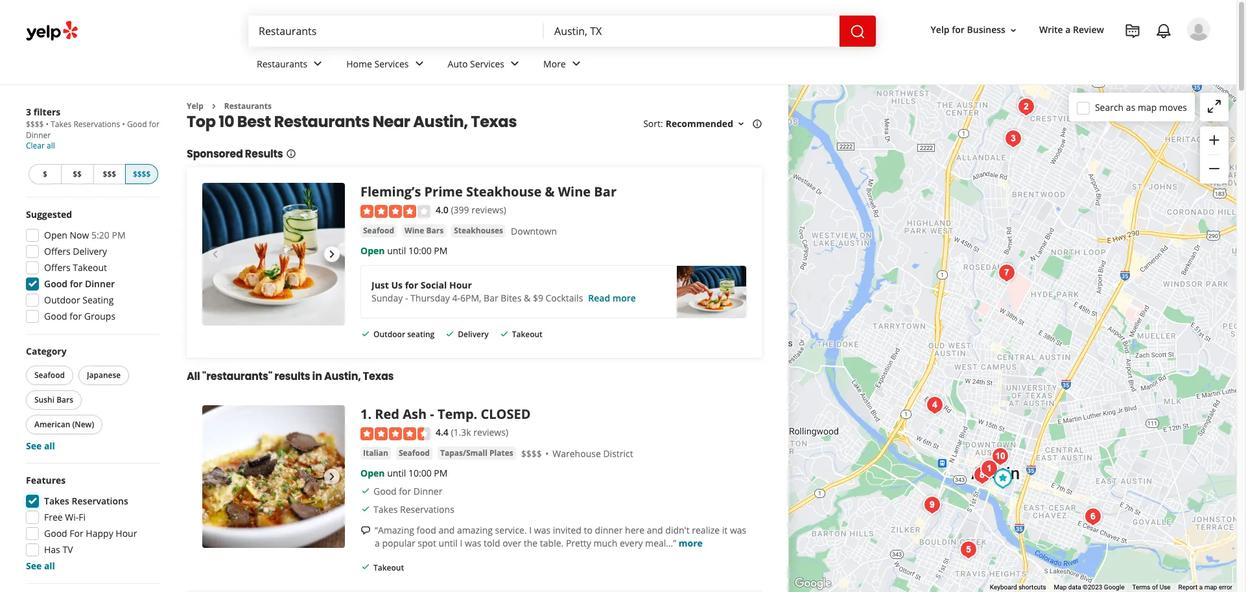 Task type: locate. For each thing, give the bounding box(es) containing it.
see all down has on the left bottom of the page
[[26, 560, 55, 572]]

1 vertical spatial 10:00
[[409, 467, 432, 479]]

projects image
[[1125, 23, 1141, 39]]

2 services from the left
[[470, 57, 505, 70]]

a right write at the top right
[[1066, 24, 1071, 36]]

iii forks image
[[969, 462, 995, 488]]

a inside "amazing food and amazing service. i was invited to dinner here and didn't realize it was a popular spot until i was told over the table. pretty much every meal…"
[[375, 537, 380, 549]]

16 checkmark v2 image down 16 speech v2 icon
[[361, 562, 371, 572]]

1 vertical spatial wine
[[405, 225, 424, 236]]

1 horizontal spatial 16 info v2 image
[[752, 119, 763, 129]]

for inside yelp for business button
[[952, 24, 965, 36]]

services for auto services
[[470, 57, 505, 70]]

0 horizontal spatial map
[[1138, 101, 1157, 113]]

zoom in image
[[1207, 132, 1223, 148]]

0 horizontal spatial none field
[[259, 24, 534, 38]]

24 chevron down v2 image inside more link
[[569, 56, 584, 72]]

recommended button
[[666, 118, 747, 130]]

1 horizontal spatial 24 chevron down v2 image
[[569, 56, 584, 72]]

red
[[375, 406, 400, 423]]

outdoor up good for groups
[[44, 294, 80, 306]]

0 vertical spatial bars
[[426, 225, 444, 236]]

1 horizontal spatial $$$$
[[133, 169, 151, 180]]

takes reservations up fi
[[44, 495, 128, 507]]

italian button
[[361, 447, 391, 460]]

for down the offers takeout
[[70, 278, 83, 290]]

"amazing food and amazing service. i was invited to dinner here and didn't realize it was a popular spot until i was told over the table. pretty much every meal…"
[[375, 524, 747, 549]]

1 none field from the left
[[259, 24, 534, 38]]

1 vertical spatial austin,
[[324, 369, 361, 384]]

1 horizontal spatial yelp
[[931, 24, 950, 36]]

services right auto on the top left of the page
[[470, 57, 505, 70]]

None search field
[[248, 16, 879, 47]]

open down 'italian' button
[[361, 467, 385, 479]]

seafood down category
[[34, 370, 65, 381]]

until for 4.4 (1.3k reviews)
[[387, 467, 406, 479]]

noah l. image
[[1188, 18, 1211, 41]]

offers up the offers takeout
[[44, 245, 70, 257]]

clear
[[26, 140, 45, 151]]

a right report
[[1200, 584, 1203, 591]]

0 vertical spatial hour
[[449, 279, 472, 291]]

offers for offers takeout
[[44, 261, 70, 274]]

bars
[[426, 225, 444, 236], [57, 394, 73, 405]]

realize
[[692, 524, 720, 536]]

more
[[613, 292, 636, 304], [679, 537, 703, 549]]

seafood button
[[361, 224, 397, 237], [26, 366, 73, 385], [396, 447, 433, 460]]

24 chevron down v2 image inside restaurants link
[[310, 56, 326, 72]]

a left popular
[[375, 537, 380, 549]]

2 none field from the left
[[555, 24, 830, 38]]

yelp left 16 chevron right v2 icon
[[187, 101, 204, 112]]

& left $9
[[524, 292, 531, 304]]

services right home in the left of the page
[[375, 57, 409, 70]]

see all button for category
[[26, 440, 55, 452]]

1 services from the left
[[375, 57, 409, 70]]

2 and from the left
[[647, 524, 663, 536]]

see for features
[[26, 560, 42, 572]]

for up "amazing
[[399, 485, 411, 497]]

2 open until 10:00 pm from the top
[[361, 467, 448, 479]]

0 vertical spatial outdoor
[[44, 294, 80, 306]]

0 vertical spatial a
[[1066, 24, 1071, 36]]

4.0
[[436, 204, 449, 216]]

pm right 5:20
[[112, 229, 126, 241]]

hour
[[449, 279, 472, 291], [116, 527, 137, 540]]

1 vertical spatial $$$$
[[133, 169, 151, 180]]

best
[[237, 111, 271, 133]]

a for write
[[1066, 24, 1071, 36]]

wine inside button
[[405, 225, 424, 236]]

for down outdoor seating
[[70, 310, 82, 322]]

dinner up food
[[414, 485, 443, 497]]

japanese
[[87, 370, 121, 381]]

american (new)
[[34, 419, 94, 430]]

bar
[[594, 183, 617, 201], [484, 292, 499, 304]]

0 horizontal spatial hour
[[116, 527, 137, 540]]

1 vertical spatial bar
[[484, 292, 499, 304]]

16 checkmark v2 image down the italian link
[[361, 486, 371, 496]]

reviews) up plates on the bottom of page
[[474, 426, 509, 439]]

map left error
[[1205, 584, 1218, 591]]

previous image
[[208, 247, 223, 262]]

16 checkmark v2 image
[[499, 329, 510, 339], [361, 486, 371, 496], [361, 562, 371, 572]]

2 vertical spatial pm
[[434, 467, 448, 479]]

0 horizontal spatial a
[[375, 537, 380, 549]]

write a review link
[[1034, 18, 1110, 42]]

& up the downtown
[[545, 183, 555, 201]]

2 horizontal spatial a
[[1200, 584, 1203, 591]]

over
[[503, 537, 522, 549]]

american
[[34, 419, 70, 430]]

1 vertical spatial restaurants link
[[224, 101, 272, 112]]

until inside "amazing food and amazing service. i was invited to dinner here and didn't realize it was a popular spot until i was told over the table. pretty much every meal…"
[[439, 537, 458, 549]]

see all button
[[26, 440, 55, 452], [26, 560, 55, 572]]

0 vertical spatial 10:00
[[409, 244, 432, 257]]

1 vertical spatial good for dinner
[[44, 278, 115, 290]]

1 vertical spatial takeout
[[512, 329, 543, 340]]

1 vertical spatial map
[[1205, 584, 1218, 591]]

uchiko image
[[994, 260, 1020, 286]]

&
[[545, 183, 555, 201], [524, 292, 531, 304]]

1 slideshow element from the top
[[202, 183, 345, 326]]

16 checkmark v2 image right seating
[[445, 329, 455, 339]]

0 vertical spatial takeout
[[73, 261, 107, 274]]

previous image
[[208, 469, 223, 485]]

1 vertical spatial seafood
[[34, 370, 65, 381]]

more right the read on the left
[[613, 292, 636, 304]]

1 vertical spatial see all button
[[26, 560, 55, 572]]

4.4 (1.3k reviews)
[[436, 426, 509, 439]]

24 chevron down v2 image for home services
[[412, 56, 427, 72]]

was up table.
[[534, 524, 551, 536]]

open until 10:00 pm
[[361, 244, 448, 257], [361, 467, 448, 479]]

$$$$ down 3
[[26, 119, 44, 130]]

map data ©2023 google
[[1054, 584, 1125, 591]]

reviews)
[[472, 204, 507, 216], [474, 426, 509, 439]]

open up the just
[[361, 244, 385, 257]]

1 horizontal spatial services
[[470, 57, 505, 70]]

16 checkmark v2 image for delivery
[[445, 329, 455, 339]]

2 24 chevron down v2 image from the left
[[507, 56, 523, 72]]

16 checkmark v2 image for takes reservations
[[361, 504, 371, 515]]

24 chevron down v2 image right the more
[[569, 56, 584, 72]]

austin, right near
[[413, 111, 468, 133]]

red ash image
[[976, 456, 1002, 482]]

24 chevron down v2 image right auto services
[[507, 56, 523, 72]]

Find text field
[[259, 24, 534, 38]]

2 vertical spatial open
[[361, 467, 385, 479]]

2 see all from the top
[[26, 560, 55, 572]]

0 horizontal spatial services
[[375, 57, 409, 70]]

1 horizontal spatial -
[[430, 406, 434, 423]]

24 chevron down v2 image left auto on the top left of the page
[[412, 56, 427, 72]]

didn't
[[666, 524, 690, 536]]

sunday
[[372, 292, 403, 304]]

more inside the just us for social hour sunday - thursday 4-6pm, bar bites & $9 cocktails read more
[[613, 292, 636, 304]]

restaurants
[[257, 57, 308, 70], [224, 101, 272, 112], [274, 111, 370, 133]]

1 horizontal spatial map
[[1205, 584, 1218, 591]]

0 horizontal spatial bar
[[484, 292, 499, 304]]

good for dinner up $$
[[26, 119, 159, 141]]

4.4
[[436, 426, 449, 439]]

16 info v2 image
[[752, 119, 763, 129], [286, 149, 296, 159]]

takes reservations
[[44, 495, 128, 507], [374, 503, 455, 515]]

for right us
[[405, 279, 418, 291]]

0 vertical spatial see all button
[[26, 440, 55, 452]]

takes reservations up food
[[374, 503, 455, 515]]

1 horizontal spatial outdoor
[[374, 329, 405, 340]]

just
[[372, 279, 389, 291]]

& inside the just us for social hour sunday - thursday 4-6pm, bar bites & $9 cocktails read more
[[524, 292, 531, 304]]

otoko image
[[956, 537, 982, 563]]

16 info v2 image right 16 chevron down v2 icon
[[752, 119, 763, 129]]

2 vertical spatial takeout
[[374, 562, 404, 573]]

1 vertical spatial seafood button
[[26, 366, 73, 385]]

group containing suggested
[[22, 208, 161, 327]]

1 vertical spatial reviews)
[[474, 426, 509, 439]]

yelp for yelp link
[[187, 101, 204, 112]]

10:00 down wine bars button at the left top
[[409, 244, 432, 257]]

24 chevron down v2 image inside home services link
[[412, 56, 427, 72]]

24 chevron down v2 image inside auto services link
[[507, 56, 523, 72]]

a
[[1066, 24, 1071, 36], [375, 537, 380, 549], [1200, 584, 1203, 591]]

terms of use link
[[1133, 584, 1171, 591]]

map region
[[696, 11, 1247, 592]]

seafood button down 4 star rating image
[[361, 224, 397, 237]]

open until 10:00 pm for 4.0
[[361, 244, 448, 257]]

popular
[[382, 537, 416, 549]]

0 vertical spatial delivery
[[73, 245, 107, 257]]

see all button down has on the left bottom of the page
[[26, 560, 55, 572]]

open until 10:00 pm down wine bars button at the left top
[[361, 244, 448, 257]]

1 horizontal spatial a
[[1066, 24, 1071, 36]]

1 . red ash - temp. closed
[[361, 406, 531, 423]]

delivery
[[73, 245, 107, 257], [458, 329, 489, 340]]

1 vertical spatial all
[[44, 440, 55, 452]]

takes down filters
[[51, 119, 72, 130]]

1 horizontal spatial dinner
[[85, 278, 115, 290]]

map for moves
[[1138, 101, 1157, 113]]

yelp left business
[[931, 24, 950, 36]]

0 vertical spatial austin,
[[413, 111, 468, 133]]

map for error
[[1205, 584, 1218, 591]]

0 horizontal spatial •
[[46, 119, 49, 130]]

0 vertical spatial &
[[545, 183, 555, 201]]

yelp link
[[187, 101, 204, 112]]

1 24 chevron down v2 image from the left
[[412, 56, 427, 72]]

10:00 down 4.4 star rating image
[[409, 467, 432, 479]]

seafood down 4 star rating image
[[363, 225, 394, 236]]

good down the offers takeout
[[44, 278, 67, 290]]

slideshow element for 4.0
[[202, 183, 345, 326]]

24 chevron down v2 image
[[310, 56, 326, 72], [507, 56, 523, 72]]

outdoor left seating
[[374, 329, 405, 340]]

2 slideshow element from the top
[[202, 406, 345, 548]]

1 vertical spatial outdoor
[[374, 329, 405, 340]]

for left business
[[952, 24, 965, 36]]

offers takeout
[[44, 261, 107, 274]]

2 see from the top
[[26, 560, 42, 572]]

steakhouses link
[[452, 224, 506, 237]]

all right clear
[[47, 140, 55, 151]]

- right sunday
[[405, 292, 408, 304]]

as
[[1126, 101, 1136, 113]]

see all button down the american
[[26, 440, 55, 452]]

1 vertical spatial delivery
[[458, 329, 489, 340]]

and right food
[[439, 524, 455, 536]]

16 info v2 image right results
[[286, 149, 296, 159]]

16 chevron down v2 image
[[736, 119, 747, 129]]

the driskill grill image
[[987, 444, 1013, 470]]

the
[[524, 537, 538, 549]]

0 vertical spatial yelp
[[931, 24, 950, 36]]

was down amazing
[[465, 537, 481, 549]]

pretty
[[566, 537, 591, 549]]

delivery down 6pm,
[[458, 329, 489, 340]]

0 vertical spatial seafood
[[363, 225, 394, 236]]

1 horizontal spatial was
[[534, 524, 551, 536]]

much
[[594, 537, 618, 549]]

tv
[[63, 544, 73, 556]]

1 see from the top
[[26, 440, 42, 452]]

0 vertical spatial reviews)
[[472, 204, 507, 216]]

write a review
[[1040, 24, 1105, 36]]

services for home services
[[375, 57, 409, 70]]

1
[[361, 406, 368, 423]]

seating
[[83, 294, 114, 306]]

16 speech v2 image
[[361, 526, 371, 536]]

1 see all from the top
[[26, 440, 55, 452]]

1 horizontal spatial hour
[[449, 279, 472, 291]]

more
[[544, 57, 566, 70]]

0 horizontal spatial texas
[[363, 369, 394, 384]]

pm for food
[[434, 467, 448, 479]]

24 chevron down v2 image
[[412, 56, 427, 72], [569, 56, 584, 72]]

restaurants inside business categories element
[[257, 57, 308, 70]]

dinner down 3 filters
[[26, 130, 51, 141]]

wine bars button
[[402, 224, 446, 237]]

$$$$ right plates on the bottom of page
[[521, 447, 542, 460]]

1 10:00 from the top
[[409, 244, 432, 257]]

reviews) for 4.4 (1.3k reviews)
[[474, 426, 509, 439]]

slideshow element
[[202, 183, 345, 326], [202, 406, 345, 548]]

2 horizontal spatial takeout
[[512, 329, 543, 340]]

for inside the just us for social hour sunday - thursday 4-6pm, bar bites & $9 cocktails read more
[[405, 279, 418, 291]]

good for dinner up "amazing
[[374, 485, 443, 497]]

good down free
[[44, 527, 67, 540]]

0 horizontal spatial delivery
[[73, 245, 107, 257]]

yelp inside button
[[931, 24, 950, 36]]

0 vertical spatial open until 10:00 pm
[[361, 244, 448, 257]]

0 vertical spatial until
[[387, 244, 406, 257]]

0 vertical spatial wine
[[558, 183, 591, 201]]

dinner up the seating
[[85, 278, 115, 290]]

good for dinner
[[26, 119, 159, 141], [44, 278, 115, 290], [374, 485, 443, 497]]

2 horizontal spatial seafood
[[399, 447, 430, 458]]

all
[[187, 369, 200, 384]]

seafood button down 4.4 star rating image
[[396, 447, 433, 460]]

delivery down open now 5:20 pm at top left
[[73, 245, 107, 257]]

0 horizontal spatial dinner
[[26, 130, 51, 141]]

0 horizontal spatial bars
[[57, 394, 73, 405]]

1 vertical spatial -
[[430, 406, 434, 423]]

2 see all button from the top
[[26, 560, 55, 572]]

seafood link down 4 star rating image
[[361, 224, 397, 237]]

0 vertical spatial offers
[[44, 245, 70, 257]]

16 checkmark v2 image down bites
[[499, 329, 510, 339]]

1 horizontal spatial and
[[647, 524, 663, 536]]

16 checkmark v2 image up 16 speech v2 icon
[[361, 504, 371, 515]]

outdoor inside group
[[44, 294, 80, 306]]

good for dinner up outdoor seating
[[44, 278, 115, 290]]

1 vertical spatial bars
[[57, 394, 73, 405]]

24 chevron down v2 image for more
[[569, 56, 584, 72]]

16 checkmark v2 image
[[361, 329, 371, 339], [445, 329, 455, 339], [361, 504, 371, 515]]

0 vertical spatial see all
[[26, 440, 55, 452]]

1 horizontal spatial •
[[122, 119, 125, 130]]

map right as
[[1138, 101, 1157, 113]]

group
[[1201, 126, 1229, 184], [22, 208, 161, 327], [23, 345, 161, 453], [22, 474, 161, 573]]

offers down offers delivery in the top of the page
[[44, 261, 70, 274]]

2 24 chevron down v2 image from the left
[[569, 56, 584, 72]]

was
[[534, 524, 551, 536], [730, 524, 747, 536], [465, 537, 481, 549]]

features
[[26, 474, 66, 486]]

takeout down offers delivery in the top of the page
[[73, 261, 107, 274]]

1 24 chevron down v2 image from the left
[[310, 56, 326, 72]]

see all
[[26, 440, 55, 452], [26, 560, 55, 572]]

until down the italian link
[[387, 467, 406, 479]]

map
[[1054, 584, 1067, 591]]

reservations
[[74, 119, 120, 130], [72, 495, 128, 507], [400, 503, 455, 515]]

2 vertical spatial 16 checkmark v2 image
[[361, 562, 371, 572]]

0 vertical spatial more
[[613, 292, 636, 304]]

jeffrey's image
[[922, 392, 948, 418]]

1 vertical spatial i
[[460, 537, 463, 549]]

2 10:00 from the top
[[409, 467, 432, 479]]

i down amazing
[[460, 537, 463, 549]]

fleming's prime steakhouse & wine bar image
[[202, 183, 345, 326]]

2 offers from the top
[[44, 261, 70, 274]]

terms of use
[[1133, 584, 1171, 591]]

1 vertical spatial a
[[375, 537, 380, 549]]

see
[[26, 440, 42, 452], [26, 560, 42, 572]]

more down didn't
[[679, 537, 703, 549]]

0 vertical spatial slideshow element
[[202, 183, 345, 326]]

bars down 4.0
[[426, 225, 444, 236]]

seafood button down category
[[26, 366, 73, 385]]

2 horizontal spatial $$$$
[[521, 447, 542, 460]]

downtown
[[511, 225, 557, 237]]

24 chevron down v2 image left home in the left of the page
[[310, 56, 326, 72]]

none field up home services link
[[259, 24, 534, 38]]

None field
[[259, 24, 534, 38], [555, 24, 830, 38]]

1 vertical spatial texas
[[363, 369, 394, 384]]

texas down auto services link at the top
[[471, 111, 517, 133]]

none field near
[[555, 24, 830, 38]]

seafood link down 4.4 star rating image
[[396, 447, 433, 460]]

0 vertical spatial good for dinner
[[26, 119, 159, 141]]

all for features
[[44, 560, 55, 572]]

dinner
[[595, 524, 623, 536]]

-
[[405, 292, 408, 304], [430, 406, 434, 423]]

reviews) for 4.0 (399 reviews)
[[472, 204, 507, 216]]

search image
[[850, 24, 866, 39]]

japanese button
[[78, 366, 129, 385]]

all down the american
[[44, 440, 55, 452]]

uchi image
[[919, 492, 945, 518]]

delivery inside group
[[73, 245, 107, 257]]

10:00 for 4.0 (399 reviews)
[[409, 244, 432, 257]]

1 vertical spatial offers
[[44, 261, 70, 274]]

open until 10:00 pm down the italian link
[[361, 467, 448, 479]]

open for "amazing
[[361, 467, 385, 479]]

takeout down $9
[[512, 329, 543, 340]]

until down wine bars button at the left top
[[387, 244, 406, 257]]

and up meal…"
[[647, 524, 663, 536]]

hour right happy
[[116, 527, 137, 540]]

0 horizontal spatial was
[[465, 537, 481, 549]]

fi
[[79, 511, 86, 523]]

• down filters
[[46, 119, 49, 130]]

was right 'it'
[[730, 524, 747, 536]]

bars right 'sushi'
[[57, 394, 73, 405]]

search as map moves
[[1095, 101, 1188, 113]]

notifications image
[[1156, 23, 1172, 39]]

google image
[[792, 575, 835, 592]]

for
[[952, 24, 965, 36], [149, 119, 159, 130], [70, 278, 83, 290], [405, 279, 418, 291], [70, 310, 82, 322], [399, 485, 411, 497]]

services
[[375, 57, 409, 70], [470, 57, 505, 70]]

$$$$ right the $$$
[[133, 169, 151, 180]]

1 vertical spatial see all
[[26, 560, 55, 572]]

steakhouse
[[466, 183, 542, 201]]

(new)
[[72, 419, 94, 430]]

1 horizontal spatial texas
[[471, 111, 517, 133]]

reservations up fi
[[72, 495, 128, 507]]

1 see all button from the top
[[26, 440, 55, 452]]

0 horizontal spatial yelp
[[187, 101, 204, 112]]

i up the
[[529, 524, 532, 536]]

tapas/small plates link
[[438, 447, 516, 460]]

1 offers from the top
[[44, 245, 70, 257]]

16 checkmark v2 image left outdoor seating
[[361, 329, 371, 339]]

bar inside the just us for social hour sunday - thursday 4-6pm, bar bites & $9 cocktails read more
[[484, 292, 499, 304]]

seafood down 4.4 star rating image
[[399, 447, 430, 458]]

reviews) down fleming's prime steakhouse & wine bar 'link'
[[472, 204, 507, 216]]

for
[[70, 527, 83, 540]]

1 • from the left
[[46, 119, 49, 130]]

- inside the just us for social hour sunday - thursday 4-6pm, bar bites & $9 cocktails read more
[[405, 292, 408, 304]]

• up $$$ button at the top
[[122, 119, 125, 130]]

top
[[187, 111, 216, 133]]

1 open until 10:00 pm from the top
[[361, 244, 448, 257]]

$$$$ • takes reservations •
[[26, 119, 127, 130]]

austin, right in
[[324, 369, 361, 384]]

has
[[44, 544, 60, 556]]



Task type: vqa. For each thing, say whether or not it's contained in the screenshot.
Services corresponding to Auto Services
yes



Task type: describe. For each thing, give the bounding box(es) containing it.
reservations up $$$ button at the top
[[74, 119, 120, 130]]

red ash - temp. closed image
[[202, 406, 345, 548]]

5:20
[[92, 229, 110, 241]]

hour inside the just us for social hour sunday - thursday 4-6pm, bar bites & $9 cocktails read more
[[449, 279, 472, 291]]

here
[[625, 524, 645, 536]]

just us for social hour sunday - thursday 4-6pm, bar bites & $9 cocktails read more
[[372, 279, 636, 304]]

free
[[44, 511, 63, 523]]

business
[[967, 24, 1006, 36]]

steakhouses button
[[452, 224, 506, 237]]

clear all
[[26, 140, 55, 151]]

good down outdoor seating
[[44, 310, 67, 322]]

thursday
[[411, 292, 450, 304]]

free wi-fi
[[44, 511, 86, 523]]

it
[[722, 524, 728, 536]]

for left top
[[149, 119, 159, 130]]

more link
[[679, 537, 703, 549]]

cocktails
[[546, 292, 583, 304]]

groups
[[84, 310, 116, 322]]

now
[[70, 229, 89, 241]]

a for report
[[1200, 584, 1203, 591]]

outdoor seating
[[374, 329, 435, 340]]

0 vertical spatial texas
[[471, 111, 517, 133]]

user actions element
[[921, 16, 1229, 96]]

auto services link
[[438, 47, 533, 84]]

review
[[1073, 24, 1105, 36]]

1 horizontal spatial bar
[[594, 183, 617, 201]]

home services
[[347, 57, 409, 70]]

sponsored results
[[187, 147, 283, 162]]

suggested
[[26, 208, 72, 221]]

1 horizontal spatial &
[[545, 183, 555, 201]]

bars for wine bars
[[426, 225, 444, 236]]

keyboard shortcuts button
[[990, 583, 1047, 592]]

16 chevron down v2 image
[[1009, 25, 1019, 35]]

see all for category
[[26, 440, 55, 452]]

0 vertical spatial 16 info v2 image
[[752, 119, 763, 129]]

open until 10:00 pm for 4.4
[[361, 467, 448, 479]]

$$$
[[103, 169, 116, 180]]

recommended
[[666, 118, 734, 130]]

2 horizontal spatial was
[[730, 524, 747, 536]]

temp.
[[438, 406, 478, 423]]

1 horizontal spatial delivery
[[458, 329, 489, 340]]

yelp for yelp for business
[[931, 24, 950, 36]]

group containing features
[[22, 474, 161, 573]]

until for 4.0 (399 reviews)
[[387, 244, 406, 257]]

$$ button
[[61, 164, 93, 184]]

table.
[[540, 537, 564, 549]]

24 chevron down v2 image for auto services
[[507, 56, 523, 72]]

1 vertical spatial open
[[361, 244, 385, 257]]

auto
[[448, 57, 468, 70]]

$
[[43, 169, 47, 180]]

$$$$ button
[[125, 164, 158, 184]]

told
[[484, 537, 500, 549]]

16 checkmark v2 image for outdoor seating
[[361, 329, 371, 339]]

next image
[[324, 469, 340, 485]]

good for groups
[[44, 310, 116, 322]]

district
[[603, 447, 633, 460]]

near
[[373, 111, 410, 133]]

closed
[[481, 406, 531, 423]]

to
[[584, 524, 593, 536]]

24 chevron down v2 image for restaurants
[[310, 56, 326, 72]]

0 horizontal spatial $$$$
[[26, 119, 44, 130]]

2 • from the left
[[122, 119, 125, 130]]

$$
[[73, 169, 82, 180]]

open for offers
[[44, 229, 67, 241]]

4 star rating image
[[361, 205, 431, 218]]

1 horizontal spatial more
[[679, 537, 703, 549]]

pm for takeout
[[112, 229, 126, 241]]

1 horizontal spatial wine
[[558, 183, 591, 201]]

0 horizontal spatial i
[[460, 537, 463, 549]]

next image
[[324, 247, 340, 262]]

invited
[[553, 524, 582, 536]]

$$$ button
[[93, 164, 125, 184]]

good for happy hour
[[44, 527, 137, 540]]

2 vertical spatial $$$$
[[521, 447, 542, 460]]

prime
[[425, 183, 463, 201]]

0 vertical spatial seafood button
[[361, 224, 397, 237]]

bars for sushi bars
[[57, 394, 73, 405]]

16 chevron right v2 image
[[209, 101, 219, 111]]

juniper image
[[1080, 504, 1106, 530]]

1 vertical spatial seafood link
[[396, 447, 433, 460]]

takes up free
[[44, 495, 69, 507]]

slideshow element for 4.4
[[202, 406, 345, 548]]

expand map image
[[1207, 99, 1223, 114]]

outdoor for outdoor seating
[[44, 294, 80, 306]]

filters
[[33, 106, 60, 118]]

terms
[[1133, 584, 1151, 591]]

4.4 star rating image
[[361, 427, 431, 440]]

offers for offers delivery
[[44, 245, 70, 257]]

results
[[275, 369, 310, 384]]

report a map error link
[[1179, 584, 1233, 591]]

red ash - temp. closed link
[[375, 406, 531, 423]]

takes up "amazing
[[374, 503, 398, 515]]

see for category
[[26, 440, 42, 452]]

1 and from the left
[[439, 524, 455, 536]]

search
[[1095, 101, 1124, 113]]

1 vertical spatial dinner
[[85, 278, 115, 290]]

fleming's
[[361, 183, 421, 201]]

tapas/small plates button
[[438, 447, 516, 460]]

2 vertical spatial seafood button
[[396, 447, 433, 460]]

©2023
[[1083, 584, 1103, 591]]

see all for features
[[26, 560, 55, 572]]

$ button
[[29, 164, 61, 184]]

6pm,
[[460, 292, 482, 304]]

auto services
[[448, 57, 505, 70]]

1 horizontal spatial takeout
[[374, 562, 404, 573]]

us
[[391, 279, 403, 291]]

3 filters
[[26, 106, 60, 118]]

sushi bars
[[34, 394, 73, 405]]

3
[[26, 106, 31, 118]]

plates
[[490, 447, 513, 458]]

all for category
[[44, 440, 55, 452]]

barley swine image
[[1000, 126, 1026, 152]]

meal…"
[[645, 537, 677, 549]]

10:00 for 4.4 (1.3k reviews)
[[409, 467, 432, 479]]

good down 'italian' button
[[374, 485, 397, 497]]

data
[[1069, 584, 1082, 591]]

offers delivery
[[44, 245, 107, 257]]

zoom out image
[[1207, 161, 1223, 177]]

category
[[26, 345, 67, 357]]

1 horizontal spatial austin,
[[413, 111, 468, 133]]

keyboard shortcuts
[[990, 584, 1047, 591]]

of
[[1153, 584, 1159, 591]]

dipdipdip tatsu-ya image
[[1013, 94, 1039, 120]]

0 vertical spatial restaurants link
[[246, 47, 336, 84]]

1 vertical spatial 16 checkmark v2 image
[[361, 486, 371, 496]]

1 horizontal spatial i
[[529, 524, 532, 536]]

business categories element
[[246, 47, 1211, 84]]

warehouse district
[[553, 447, 633, 460]]

1 vertical spatial pm
[[434, 244, 448, 257]]

italian link
[[361, 447, 391, 460]]

fleming's prime steakhouse & wine bar link
[[361, 183, 617, 201]]

use
[[1160, 584, 1171, 591]]

2 vertical spatial dinner
[[414, 485, 443, 497]]

happy
[[86, 527, 113, 540]]

0 horizontal spatial austin,
[[324, 369, 361, 384]]

yelp for business button
[[926, 18, 1024, 42]]

takeout inside group
[[73, 261, 107, 274]]

0 vertical spatial 16 checkmark v2 image
[[499, 329, 510, 339]]

results
[[245, 147, 283, 162]]

0 vertical spatial all
[[47, 140, 55, 151]]

1 vertical spatial 16 info v2 image
[[286, 149, 296, 159]]

2 vertical spatial seafood
[[399, 447, 430, 458]]

0 vertical spatial dinner
[[26, 130, 51, 141]]

tapas/small
[[440, 447, 488, 458]]

good up $$$$ button at the left top of the page
[[127, 119, 147, 130]]

0 horizontal spatial seafood
[[34, 370, 65, 381]]

none field find
[[259, 24, 534, 38]]

clear all link
[[26, 140, 55, 151]]

1 horizontal spatial takes reservations
[[374, 503, 455, 515]]

write
[[1040, 24, 1063, 36]]

good for dinner inside group
[[44, 278, 115, 290]]

wine bars
[[405, 225, 444, 236]]

warehouse
[[553, 447, 601, 460]]

0 vertical spatial seafood link
[[361, 224, 397, 237]]

see all button for features
[[26, 560, 55, 572]]

sponsored
[[187, 147, 243, 162]]

2 vertical spatial good for dinner
[[374, 485, 443, 497]]

$$$$ inside button
[[133, 169, 151, 180]]

outdoor for outdoor seating
[[374, 329, 405, 340]]

Near text field
[[555, 24, 830, 38]]

ash
[[403, 406, 427, 423]]

4-
[[452, 292, 460, 304]]

service.
[[495, 524, 527, 536]]

fleming's prime steakhouse & wine bar image
[[990, 466, 1016, 492]]

reservations up food
[[400, 503, 455, 515]]

group containing category
[[23, 345, 161, 453]]

.
[[368, 406, 372, 423]]

(1.3k
[[451, 426, 471, 439]]

0 horizontal spatial takes reservations
[[44, 495, 128, 507]]

1 vertical spatial hour
[[116, 527, 137, 540]]



